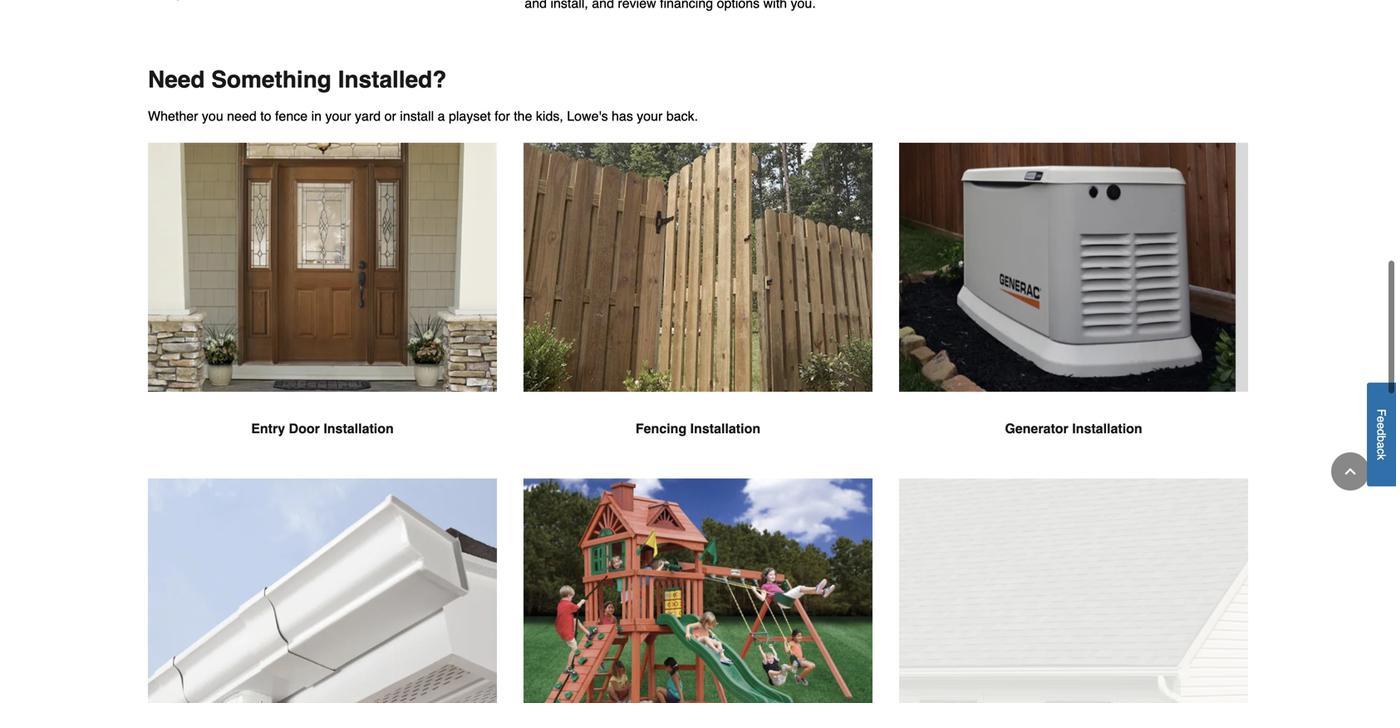 Task type: describe. For each thing, give the bounding box(es) containing it.
b
[[1375, 436, 1388, 443]]

gutters on the outside of a home. image
[[148, 472, 497, 704]]

fencing installation
[[636, 414, 760, 429]]

yard
[[355, 101, 381, 116]]

a natural wood fence. image
[[524, 136, 873, 385]]

lowe's
[[567, 101, 608, 116]]

a white stand-by generator installed outside a brick home. image
[[899, 136, 1248, 385]]

generator
[[1005, 414, 1068, 429]]

f
[[1375, 410, 1388, 417]]

in
[[311, 101, 322, 116]]

fencing
[[636, 414, 687, 429]]

1 installation from the left
[[324, 414, 394, 429]]

entry door installation
[[251, 414, 394, 429]]

need something installed?
[[148, 59, 447, 86]]

generator installation link
[[899, 136, 1248, 472]]

f e e d b a c k
[[1375, 410, 1388, 461]]

whether you need to fence in your yard or install a playset for the kids, lowe's has your back.
[[148, 101, 698, 116]]

to
[[260, 101, 271, 116]]

0 horizontal spatial a
[[438, 101, 445, 116]]

a wood playset with children playing on it. image
[[524, 472, 873, 704]]

has
[[612, 101, 633, 116]]

chevron up image
[[1342, 464, 1359, 480]]

the
[[514, 101, 532, 116]]

fence
[[275, 101, 308, 116]]

install
[[400, 101, 434, 116]]

door
[[289, 414, 320, 429]]

generator installation
[[1005, 414, 1142, 429]]

entry
[[251, 414, 285, 429]]

d
[[1375, 430, 1388, 436]]

whether
[[148, 101, 198, 116]]

playset
[[449, 101, 491, 116]]

1 your from the left
[[325, 101, 351, 116]]

a close-up of a gray-colored roof. image
[[899, 472, 1248, 704]]

entry door installation link
[[148, 136, 497, 472]]

or
[[384, 101, 396, 116]]

need
[[148, 59, 205, 86]]

installation for fencing installation
[[690, 414, 760, 429]]

scroll to top element
[[1331, 453, 1369, 491]]

fencing installation link
[[524, 136, 873, 472]]



Task type: vqa. For each thing, say whether or not it's contained in the screenshot.
Fuel
no



Task type: locate. For each thing, give the bounding box(es) containing it.
1 vertical spatial a
[[1375, 443, 1388, 449]]

3 installation from the left
[[1072, 414, 1142, 429]]

installation for generator installation
[[1072, 414, 1142, 429]]

for
[[495, 101, 510, 116]]

your
[[325, 101, 351, 116], [637, 101, 663, 116]]

installation right generator
[[1072, 414, 1142, 429]]

1 horizontal spatial your
[[637, 101, 663, 116]]

a right install
[[438, 101, 445, 116]]

1 horizontal spatial installation
[[690, 414, 760, 429]]

1 horizontal spatial a
[[1375, 443, 1388, 449]]

something
[[211, 59, 331, 86]]

installation
[[324, 414, 394, 429], [690, 414, 760, 429], [1072, 414, 1142, 429]]

f e e d b a c k button
[[1367, 383, 1396, 487]]

0 horizontal spatial installation
[[324, 414, 394, 429]]

k
[[1375, 455, 1388, 461]]

kids,
[[536, 101, 563, 116]]

a up k
[[1375, 443, 1388, 449]]

need
[[227, 101, 257, 116]]

0 horizontal spatial your
[[325, 101, 351, 116]]

a inside f e e d b a c k button
[[1375, 443, 1388, 449]]

you
[[202, 101, 223, 116]]

2 e from the top
[[1375, 423, 1388, 430]]

a
[[438, 101, 445, 116], [1375, 443, 1388, 449]]

2 horizontal spatial installation
[[1072, 414, 1142, 429]]

0 vertical spatial a
[[438, 101, 445, 116]]

a natural wood door with glass panels. image
[[148, 136, 497, 385]]

back.
[[666, 101, 698, 116]]

2 installation from the left
[[690, 414, 760, 429]]

your right 'has' in the left top of the page
[[637, 101, 663, 116]]

e up d
[[1375, 417, 1388, 423]]

e up b at the bottom right of page
[[1375, 423, 1388, 430]]

2 your from the left
[[637, 101, 663, 116]]

1 e from the top
[[1375, 417, 1388, 423]]

installation right fencing
[[690, 414, 760, 429]]

e
[[1375, 417, 1388, 423], [1375, 423, 1388, 430]]

installation right the door
[[324, 414, 394, 429]]

c
[[1375, 449, 1388, 455]]

your right in
[[325, 101, 351, 116]]

installed?
[[338, 59, 447, 86]]



